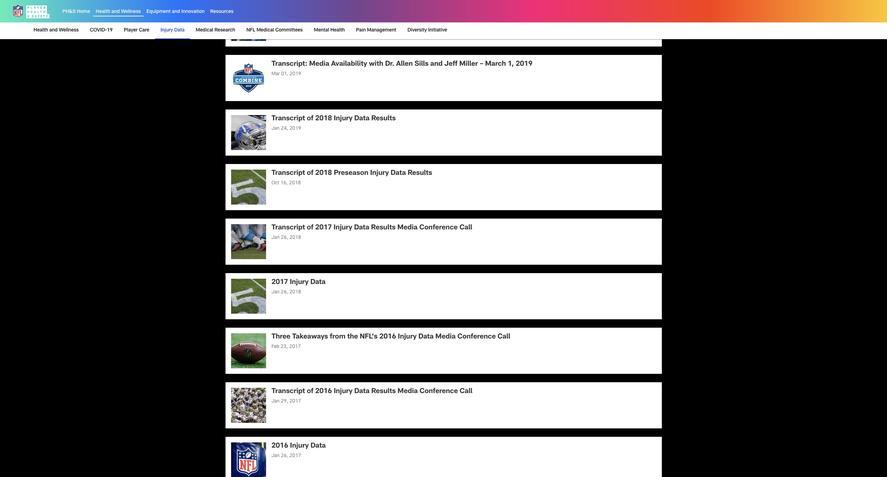 Task type: locate. For each thing, give the bounding box(es) containing it.
data inside banner
[[174, 28, 185, 33]]

2 oct from the top
[[272, 181, 279, 186]]

protective equipment image
[[231, 115, 266, 150]]

pain management link
[[353, 22, 399, 38]]

jeff
[[444, 61, 458, 68]]

0 horizontal spatial health
[[34, 28, 48, 33]]

1,
[[508, 61, 514, 68]]

1 vertical spatial preseason
[[334, 170, 368, 177]]

0 vertical spatial preseason
[[334, 6, 368, 13]]

3 26, from the top
[[281, 454, 288, 459]]

1 vertical spatial call
[[498, 334, 510, 341]]

wellness
[[121, 10, 141, 14], [59, 28, 79, 33]]

4 of from the top
[[307, 225, 314, 232]]

2 horizontal spatial health
[[330, 28, 345, 33]]

1 vertical spatial jan 26, 2018
[[272, 290, 301, 295]]

a detail view of an nfl football prior to an nfl football game between the houston texans and the indianapolis colts on sunday, oct. 16, 2016 in houston. houston won 26-23 in overtime. (aaron m. sprecher via ap) image
[[231, 333, 266, 368]]

1 vertical spatial health and wellness
[[34, 28, 79, 33]]

29,
[[281, 399, 288, 404]]

jan right 01_playerhealth_and_safety_cleats_30_still02 1024x576 image
[[272, 236, 280, 240]]

2017 for 26,
[[289, 454, 301, 459]]

2019 up mental
[[315, 6, 332, 13]]

health and wellness
[[96, 10, 141, 14], [34, 28, 79, 33]]

ph&s
[[62, 10, 76, 14]]

2 horizontal spatial 2016
[[379, 334, 396, 341]]

1 jan from the top
[[272, 126, 280, 131]]

1 horizontal spatial medical
[[257, 28, 274, 33]]

0 vertical spatial 26,
[[281, 236, 288, 240]]

call
[[460, 225, 472, 232], [498, 334, 510, 341], [460, 388, 473, 395]]

2 vertical spatial call
[[460, 388, 473, 395]]

1 of from the top
[[307, 6, 314, 13]]

0 vertical spatial 2017 injury data image
[[231, 170, 266, 205]]

medical inside nfl medical committees link
[[257, 28, 274, 33]]

with
[[369, 61, 383, 68]]

23,
[[281, 345, 288, 350]]

1 preseason from the top
[[334, 6, 368, 13]]

transcript for transcript of 2017 injury data results media conference call
[[272, 225, 305, 232]]

0 vertical spatial health and wellness link
[[96, 10, 141, 14]]

1 vertical spatial health and wellness link
[[34, 22, 81, 38]]

medical
[[196, 28, 213, 33], [257, 28, 274, 33]]

transcript of 2018 preseason injury data results
[[272, 170, 432, 177]]

health right mental
[[330, 28, 345, 33]]

1 vertical spatial oct
[[272, 181, 279, 186]]

2 vertical spatial conference
[[420, 388, 458, 395]]

4 jan from the top
[[272, 399, 280, 404]]

2 medical from the left
[[257, 28, 274, 33]]

16,
[[281, 181, 288, 186]]

jan
[[272, 126, 280, 131], [272, 236, 280, 240], [272, 290, 280, 295], [272, 399, 280, 404], [272, 454, 280, 459]]

march
[[485, 61, 506, 68]]

health
[[96, 10, 110, 14], [34, 28, 48, 33], [330, 28, 345, 33]]

sills
[[415, 61, 429, 68]]

wellness up player
[[121, 10, 141, 14]]

nfl's
[[360, 334, 378, 341]]

0 horizontal spatial 2016
[[272, 443, 288, 450]]

health and wellness link up 19
[[96, 10, 141, 14]]

of for transcript of 2016 injury data results media conference call
[[307, 388, 314, 395]]

initiative
[[428, 28, 447, 33]]

2019 right 1,
[[516, 61, 533, 68]]

transcript of 2016 injury data results media conference call
[[272, 388, 473, 395]]

jan 26, 2018
[[272, 236, 301, 240], [272, 290, 301, 295]]

1 vertical spatial 2017 injury data image
[[231, 279, 266, 314]]

and
[[111, 10, 120, 14], [172, 10, 180, 14], [49, 28, 58, 33], [430, 61, 443, 68]]

2017 for 23,
[[289, 345, 301, 350]]

0 horizontal spatial health and wellness
[[34, 28, 79, 33]]

call for transcript of 2017 injury data results media conference call
[[460, 225, 472, 232]]

jan 29, 2017
[[272, 399, 301, 404]]

resources link
[[210, 10, 234, 14]]

2017 injury data image for transcript of 2018 preseason injury data results
[[231, 170, 266, 205]]

2019 right 01,
[[290, 72, 301, 77]]

jan down 2017 injury data at the bottom
[[272, 290, 280, 295]]

1 26, from the top
[[281, 236, 288, 240]]

transcript: media availability with dr. allen sills and jeff miller – march 1, 2019
[[272, 61, 533, 68]]

media
[[309, 61, 329, 68], [397, 225, 418, 232], [436, 334, 456, 341], [398, 388, 418, 395]]

5 jan from the top
[[272, 454, 280, 459]]

injury
[[370, 6, 389, 13], [161, 28, 173, 33], [334, 116, 353, 123], [370, 170, 389, 177], [334, 225, 352, 232], [290, 279, 309, 286], [398, 334, 417, 341], [334, 388, 353, 395], [290, 443, 309, 450]]

2 jan from the top
[[272, 236, 280, 240]]

player care
[[124, 28, 149, 33]]

medical left research
[[196, 28, 213, 33]]

results
[[408, 6, 432, 13], [371, 116, 396, 123], [408, 170, 432, 177], [371, 225, 396, 232], [371, 388, 396, 395]]

health and wellness down ph&s
[[34, 28, 79, 33]]

0 vertical spatial wellness
[[121, 10, 141, 14]]

health and wellness link down ph&s
[[34, 22, 81, 38]]

2018 for data
[[289, 290, 301, 295]]

0 vertical spatial jan 26, 2018
[[272, 236, 301, 240]]

health inside "link"
[[330, 28, 345, 33]]

0 horizontal spatial medical
[[196, 28, 213, 33]]

jan left 24,
[[272, 126, 280, 131]]

of for transcript of 2018 injury data results
[[307, 116, 314, 123]]

5 transcript from the top
[[272, 388, 305, 395]]

conference
[[419, 225, 458, 232], [458, 334, 496, 341], [420, 388, 458, 395]]

2 vertical spatial 2016
[[272, 443, 288, 450]]

1 2017 injury data image from the top
[[231, 170, 266, 205]]

2 jan 26, 2018 from the top
[[272, 290, 301, 295]]

banner
[[0, 0, 887, 39]]

1 horizontal spatial 2016
[[315, 388, 332, 395]]

oct for transcript of 2018 preseason injury data results
[[272, 181, 279, 186]]

medical research
[[196, 28, 235, 33]]

2019 right 24,
[[289, 126, 301, 131]]

miller
[[459, 61, 478, 68]]

01,
[[281, 72, 288, 77]]

2 transcript from the top
[[272, 116, 305, 123]]

allen
[[396, 61, 413, 68]]

jan 24, 2019
[[272, 126, 301, 131]]

diversity initiative
[[408, 28, 447, 33]]

health up covid-19 link
[[96, 10, 110, 14]]

and left innovation
[[172, 10, 180, 14]]

oct
[[272, 17, 279, 22], [272, 181, 279, 186]]

1 oct from the top
[[272, 17, 279, 22]]

management
[[367, 28, 396, 33]]

0 horizontal spatial wellness
[[59, 28, 79, 33]]

2016
[[379, 334, 396, 341], [315, 388, 332, 395], [272, 443, 288, 450]]

injury data link
[[158, 22, 187, 38]]

of
[[307, 6, 314, 13], [307, 116, 314, 123], [307, 170, 314, 177], [307, 225, 314, 232], [307, 388, 314, 395]]

1 horizontal spatial health
[[96, 10, 110, 14]]

call for transcript of 2016 injury data results media conference call
[[460, 388, 473, 395]]

oct left 16,
[[272, 181, 279, 186]]

2 of from the top
[[307, 116, 314, 123]]

injury data
[[161, 28, 185, 33]]

health down player health and safety logo
[[34, 28, 48, 33]]

health and wellness link
[[96, 10, 141, 14], [34, 22, 81, 38]]

data
[[391, 6, 406, 13], [174, 28, 185, 33], [354, 116, 370, 123], [391, 170, 406, 177], [354, 225, 369, 232], [310, 279, 326, 286], [419, 334, 434, 341], [354, 388, 370, 395], [311, 443, 326, 450]]

jan left 29,
[[272, 399, 280, 404]]

5 of from the top
[[307, 388, 314, 395]]

3 transcript from the top
[[272, 170, 305, 177]]

2017 for 29,
[[289, 399, 301, 404]]

1 horizontal spatial wellness
[[121, 10, 141, 14]]

wellness down ph&s
[[59, 28, 79, 33]]

2 2017 injury data image from the top
[[231, 279, 266, 314]]

medical right nfl
[[257, 28, 274, 33]]

file - this aug. 9, 2014 file photo shows an nfl logo on a goal post padding before a preseason nfl football game between the detroit lions and the cleveland browns at ford field in detroit. sports illustrated reported in october 2016 that the nfl is strictly limiting its teams from sharing their own video or animated gifs of highlights. with that in mind, the eagles and browns got creative on their twitter accounts sunday, oct. , 2016. the browns used a video of toy electric football-style players to celebrate on twitter after a touchdown. the eagles used a similar video to show an interception, complete with a homemade sign. (ap photo/rick osentoski, file) image
[[231, 443, 266, 477]]

2019
[[315, 6, 332, 13], [289, 17, 301, 22], [516, 61, 533, 68], [290, 72, 301, 77], [289, 126, 301, 131]]

health and wellness up 19
[[96, 10, 141, 14]]

1 medical from the left
[[196, 28, 213, 33]]

equipment and innovation link
[[146, 10, 205, 14]]

0 vertical spatial health and wellness
[[96, 10, 141, 14]]

2018
[[315, 116, 332, 123], [315, 170, 332, 177], [289, 181, 301, 186], [289, 236, 301, 240], [289, 290, 301, 295]]

2017 for of
[[315, 225, 332, 232]]

1 vertical spatial 26,
[[281, 290, 288, 295]]

innovation
[[181, 10, 205, 14]]

0 vertical spatial 2016
[[379, 334, 396, 341]]

jan 26, 2018 for transcript
[[272, 236, 301, 240]]

2 preseason from the top
[[334, 170, 368, 177]]

jan down the 2016 injury data at the left of the page
[[272, 454, 280, 459]]

0 vertical spatial oct
[[272, 17, 279, 22]]

covid-19 link
[[87, 22, 115, 38]]

from
[[330, 334, 346, 341]]

26,
[[281, 236, 288, 240], [281, 290, 288, 295], [281, 454, 288, 459]]

2019 right the '15,' at the top left of the page
[[289, 17, 301, 22]]

2017
[[315, 225, 332, 232], [272, 279, 288, 286], [289, 345, 301, 350], [289, 399, 301, 404], [289, 454, 301, 459]]

0 vertical spatial conference
[[419, 225, 458, 232]]

01_playerhealth_and_safety_cleats_30_still02 1024x576 image
[[231, 224, 266, 259]]

1 jan 26, 2018 from the top
[[272, 236, 301, 240]]

results for transcript of 2017 injury data results media conference call
[[371, 225, 396, 232]]

3 of from the top
[[307, 170, 314, 177]]

2017 injury data image
[[231, 170, 266, 205], [231, 279, 266, 314]]

1 transcript from the top
[[272, 6, 305, 13]]

transcript for transcript of 2019 preseason injury data results
[[272, 6, 305, 13]]

equipment and innovation
[[146, 10, 205, 14]]

3 jan from the top
[[272, 290, 280, 295]]

of for transcript of 2019 preseason injury data results
[[307, 6, 314, 13]]

2 26, from the top
[[281, 290, 288, 295]]

oct left the '15,' at the top left of the page
[[272, 17, 279, 22]]

4 transcript from the top
[[272, 225, 305, 232]]

2 vertical spatial 26,
[[281, 454, 288, 459]]

preseason
[[334, 6, 368, 13], [334, 170, 368, 177]]

injury inside injury data link
[[161, 28, 173, 33]]

0 vertical spatial call
[[460, 225, 472, 232]]

1 vertical spatial 2016
[[315, 388, 332, 395]]

26, for transcript
[[281, 236, 288, 240]]

oct for transcript of 2019 preseason injury data results
[[272, 17, 279, 22]]

transcript
[[272, 6, 305, 13], [272, 116, 305, 123], [272, 170, 305, 177], [272, 225, 305, 232], [272, 388, 305, 395]]



Task type: vqa. For each thing, say whether or not it's contained in the screenshot.
CONFERENCE corresponding to Transcript of 2017 Injury Data Results Media Conference Call
yes



Task type: describe. For each thing, give the bounding box(es) containing it.
resources
[[210, 10, 234, 14]]

mar 01, 2019
[[272, 72, 301, 77]]

0 horizontal spatial health and wellness link
[[34, 22, 81, 38]]

2016 injury data
[[272, 443, 326, 450]]

player care link
[[121, 22, 152, 38]]

preseason for 2019
[[334, 6, 368, 13]]

transcript of 2017 injury data results media conference call
[[272, 225, 472, 232]]

transcript for transcript of 2018 injury data results
[[272, 116, 305, 123]]

mental health
[[314, 28, 345, 33]]

results for transcript of 2018 injury data results
[[371, 116, 396, 123]]

2017 injury data image for 2017 injury data
[[231, 279, 266, 314]]

diversity
[[408, 28, 427, 33]]

jan for transcript of 2016 injury data results media conference call
[[272, 399, 280, 404]]

2019 for transcript: media availability with dr. allen sills and jeff miller – march 1, 2019
[[290, 72, 301, 77]]

medical research link
[[193, 22, 238, 38]]

transcript of 2018 injury data results
[[272, 116, 396, 123]]

player
[[124, 28, 138, 33]]

1 horizontal spatial health and wellness link
[[96, 10, 141, 14]]

takeaways
[[292, 334, 328, 341]]

of for transcript of 2017 injury data results media conference call
[[307, 225, 314, 232]]

the
[[347, 334, 358, 341]]

transcript for transcript of 2018 preseason injury data results
[[272, 170, 305, 177]]

logo_event_combine_2019_primary_svg image
[[231, 61, 266, 96]]

–
[[480, 61, 483, 68]]

mental health link
[[311, 22, 348, 38]]

jan for 2017 injury data
[[272, 290, 280, 295]]

oct 16, 2018
[[272, 181, 301, 186]]

preseason for 2018
[[334, 170, 368, 177]]

26, for 2017
[[281, 290, 288, 295]]

1 vertical spatial wellness
[[59, 28, 79, 33]]

and left jeff
[[430, 61, 443, 68]]

26, for 2016
[[281, 454, 288, 459]]

nfl medical committees
[[246, 28, 303, 33]]

player health and safety logo image
[[11, 3, 51, 20]]

nfl
[[246, 28, 255, 33]]

jan 26, 2017
[[272, 454, 301, 459]]

buffalo bills defensive tackle kyle williams (95) runs through drills during the team's nfl football practice in orchard park, n.y., tuesday, june 12, 2018. (ap photo/adrian kraus) image
[[231, 6, 266, 41]]

2018 for 2017
[[289, 236, 301, 240]]

home
[[77, 10, 90, 14]]

care
[[139, 28, 149, 33]]

oct 15, 2019
[[272, 17, 301, 22]]

banner containing ph&s home
[[0, 0, 887, 39]]

of for transcript of 2018 preseason injury data results
[[307, 170, 314, 177]]

feb
[[272, 345, 279, 350]]

medical inside medical research 'link'
[[196, 28, 213, 33]]

jan for transcript of 2018 injury data results
[[272, 126, 280, 131]]

mar
[[272, 72, 280, 77]]

ph&s home
[[62, 10, 90, 14]]

transcript for transcript of 2016 injury data results media conference call
[[272, 388, 305, 395]]

results for transcript of 2016 injury data results media conference call
[[371, 388, 396, 395]]

jan for 2016 injury data
[[272, 454, 280, 459]]

three takeaways from the nfl's 2016 injury data media conference call
[[272, 334, 510, 341]]

2019 for transcript of 2018 injury data results
[[289, 126, 301, 131]]

three
[[272, 334, 290, 341]]

1 horizontal spatial health and wellness
[[96, 10, 141, 14]]

new orleans saints quarterback drew brees leads his team in a cheer before the nfl football season opener against the minnesota vikings in new orleans, thursday, sept. 9, 2010. (ap photo/pat semansky) image
[[231, 388, 266, 423]]

equipment
[[146, 10, 171, 14]]

24,
[[281, 126, 288, 131]]

covid-19
[[90, 28, 113, 33]]

pain
[[356, 28, 366, 33]]

research
[[215, 28, 235, 33]]

ph&s home link
[[62, 10, 90, 14]]

committees
[[275, 28, 303, 33]]

conference for transcript of 2016 injury data results media conference call
[[420, 388, 458, 395]]

jan for transcript of 2017 injury data results media conference call
[[272, 236, 280, 240]]

covid-
[[90, 28, 107, 33]]

1 vertical spatial conference
[[458, 334, 496, 341]]

jan 26, 2018 for 2017
[[272, 290, 301, 295]]

dr.
[[385, 61, 394, 68]]

nfl medical committees link
[[244, 22, 306, 38]]

2018 for 2018
[[289, 181, 301, 186]]

pain management
[[356, 28, 396, 33]]

2019 for transcript of 2019 preseason injury data results
[[289, 17, 301, 22]]

and up 19
[[111, 10, 120, 14]]

diversity initiative link
[[405, 22, 450, 38]]

2017 injury data
[[272, 279, 326, 286]]

transcript of 2019 preseason injury data results
[[272, 6, 432, 13]]

19
[[107, 28, 113, 33]]

mental
[[314, 28, 329, 33]]

availability
[[331, 61, 367, 68]]

conference for transcript of 2017 injury data results media conference call
[[419, 225, 458, 232]]

15,
[[281, 17, 288, 22]]

transcript:
[[272, 61, 307, 68]]

and down player health and safety logo
[[49, 28, 58, 33]]

feb 23, 2017
[[272, 345, 301, 350]]



